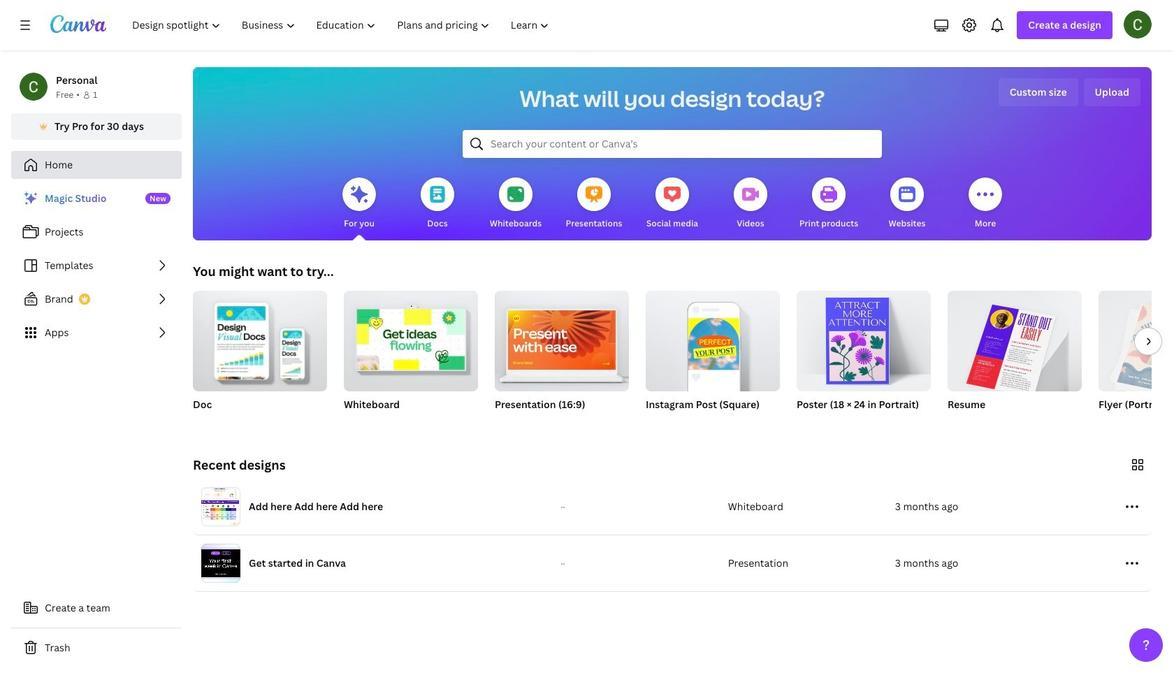 Task type: locate. For each thing, give the bounding box(es) containing it.
top level navigation element
[[123, 11, 562, 39]]

None search field
[[463, 130, 882, 158]]

Search search field
[[491, 131, 854, 157]]

list
[[11, 185, 182, 347]]

christina overa image
[[1124, 10, 1152, 38]]

group
[[193, 285, 327, 429], [193, 285, 327, 391], [344, 285, 478, 429], [344, 285, 478, 391], [495, 285, 629, 429], [495, 285, 629, 391], [646, 285, 780, 429], [646, 285, 780, 391], [797, 291, 931, 429], [797, 291, 931, 391], [948, 291, 1082, 429], [1099, 291, 1174, 429]]



Task type: vqa. For each thing, say whether or not it's contained in the screenshot.
Top level navigation Element
yes



